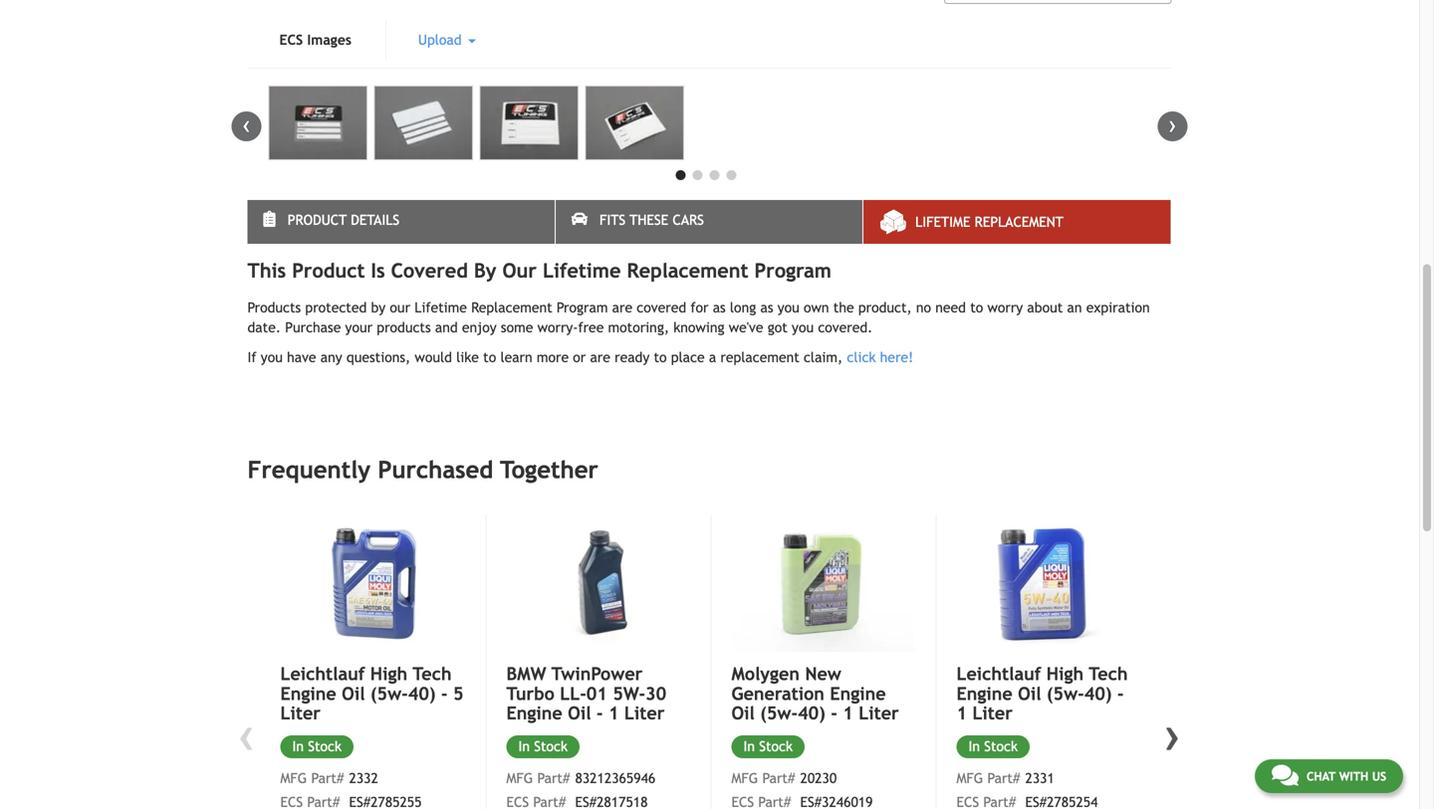Task type: vqa. For each thing, say whether or not it's contained in the screenshot.
the companies
no



Task type: describe. For each thing, give the bounding box(es) containing it.
here!
[[880, 350, 914, 366]]

0 vertical spatial product
[[288, 212, 347, 228]]

2332
[[349, 771, 378, 787]]

covered.
[[818, 320, 873, 336]]

to inside the products protected by our lifetime replacement program are covered for as long as you own the product, no need to worry about an expiration date. purchase your products and enjoy some worry-free motoring, knowing we've got you covered.
[[970, 300, 983, 316]]

motoring,
[[608, 320, 669, 336]]

claim,
[[804, 350, 843, 366]]

if
[[248, 350, 257, 366]]

program inside the products protected by our lifetime replacement program are covered for as long as you own the product, no need to worry about an expiration date. purchase your products and enjoy some worry-free motoring, knowing we've got you covered.
[[557, 300, 608, 316]]

bmw twinpower turbo ll-01 5w-30 engine oil - 1 liter
[[506, 664, 667, 724]]

bmw twinpower turbo ll-01 5w-30 engine oil - 1 liter link
[[506, 664, 689, 724]]

mfg part# 83212365946
[[506, 771, 656, 787]]

engine for leichtlauf high tech engine oil (5w-40) - 5 liter
[[280, 684, 336, 705]]

we've
[[729, 320, 764, 336]]

with
[[1339, 770, 1369, 784]]

fits these cars
[[600, 212, 704, 228]]

an
[[1067, 300, 1082, 316]]

knowing
[[674, 320, 725, 336]]

place
[[671, 350, 705, 366]]

twinpower
[[552, 664, 643, 685]]

chat with us
[[1307, 770, 1387, 784]]

leichtlauf high tech engine oil (5w-40) - 1 liter image
[[957, 516, 1139, 652]]

this
[[248, 259, 286, 283]]

- for molygen new generation engine oil (5w-40) - 1 liter
[[831, 703, 838, 724]]

mfg part# 2331
[[957, 771, 1055, 787]]

01
[[586, 684, 607, 705]]

stock for leichtlauf high tech engine oil (5w-40) - 5 liter
[[308, 739, 342, 755]]

engine inside the bmw twinpower turbo ll-01 5w-30 engine oil - 1 liter
[[506, 703, 563, 724]]

leichtlauf high tech engine oil (5w-40) - 5 liter link
[[280, 664, 464, 724]]

fits
[[600, 212, 626, 228]]

stock for molygen new generation engine oil (5w-40) - 1 liter
[[759, 739, 793, 755]]

by
[[371, 300, 386, 316]]

leichtlauf high tech engine oil (5w-40) - 5 liter image
[[280, 516, 464, 653]]

products
[[377, 320, 431, 336]]

40) for molygen new generation engine oil (5w-40) - 1 liter
[[798, 703, 826, 724]]

got
[[768, 320, 788, 336]]

our
[[390, 300, 410, 316]]

protected
[[305, 300, 367, 316]]

1 es#2804104 - 009012ecs01 - oil reminder sticker - priced each - be sure to remind yourself when it will be time to order again from ecs tuning - ecs - audi bmw volkswagen mercedes benz mini porsche image from the left
[[268, 86, 367, 161]]

frequently purchased together
[[248, 456, 598, 484]]

leichtlauf for leichtlauf high tech engine oil (5w-40) - 5 liter
[[280, 664, 365, 685]]

1 vertical spatial replacement
[[627, 259, 749, 283]]

the
[[833, 300, 854, 316]]

more
[[537, 350, 569, 366]]

oil inside the bmw twinpower turbo ll-01 5w-30 engine oil - 1 liter
[[568, 703, 591, 724]]

purchase
[[285, 320, 341, 336]]

our
[[503, 259, 537, 283]]

expiration
[[1086, 300, 1150, 316]]

‹ link
[[232, 112, 261, 142]]

molygen new generation engine oil (5w-40) - 1 liter link
[[732, 664, 914, 724]]

- for leichtlauf high tech engine oil (5w-40) - 5 liter
[[441, 684, 448, 705]]

molygen new generation engine oil (5w-40) - 1 liter
[[732, 664, 899, 724]]

0 vertical spatial you
[[778, 300, 800, 316]]

any
[[321, 350, 342, 366]]

ready
[[615, 350, 650, 366]]

product details link
[[248, 200, 555, 244]]

like
[[456, 350, 479, 366]]

molygen new generation engine oil (5w-40) - 1 liter image
[[732, 516, 914, 652]]

oil for leichtlauf high tech engine oil (5w-40) - 1 liter
[[1018, 684, 1041, 705]]

high for leichtlauf high tech engine oil (5w-40) - 5 liter
[[370, 664, 408, 685]]

replacement
[[721, 350, 800, 366]]

click here! link
[[847, 350, 914, 366]]

own
[[804, 300, 829, 316]]

or
[[573, 350, 586, 366]]

(5w- for leichtlauf high tech engine oil (5w-40) - 1 liter
[[1047, 684, 1085, 705]]

engine for molygen new generation engine oil (5w-40) - 1 liter
[[830, 684, 886, 705]]

cars
[[673, 212, 704, 228]]

upload
[[418, 32, 466, 48]]

40) for leichtlauf high tech engine oil (5w-40) - 1 liter
[[1084, 684, 1112, 705]]

3 es#2804104 - 009012ecs01 - oil reminder sticker - priced each - be sure to remind yourself when it will be time to order again from ecs tuning - ecs - audi bmw volkswagen mercedes benz mini porsche image from the left
[[480, 86, 579, 161]]

2331
[[1025, 771, 1055, 787]]

leichtlauf high tech engine oil (5w-40) - 1 liter link
[[957, 664, 1139, 724]]

liter for leichtlauf high tech engine oil (5w-40) - 5 liter
[[280, 703, 321, 724]]

new
[[805, 664, 842, 685]]

enjoy
[[462, 320, 497, 336]]

30
[[645, 684, 667, 705]]

5
[[453, 684, 464, 705]]

no
[[916, 300, 931, 316]]

part# for leichtlauf high tech engine oil (5w-40) - 1 liter
[[988, 771, 1020, 787]]

1 as from the left
[[713, 300, 726, 316]]

product details
[[288, 212, 399, 228]]

1 horizontal spatial lifetime
[[543, 259, 621, 283]]

liter for molygen new generation engine oil (5w-40) - 1 liter
[[859, 703, 899, 724]]

learn
[[500, 350, 533, 366]]

by
[[474, 259, 497, 283]]

1 for molygen new generation engine oil (5w-40) - 1 liter
[[843, 703, 853, 724]]

molygen
[[732, 664, 800, 685]]

leichtlauf high tech engine oil (5w-40) - 1 liter
[[957, 664, 1128, 724]]

‹
[[243, 112, 251, 138]]

in stock for bmw twinpower turbo ll-01 5w-30 engine oil - 1 liter
[[518, 739, 568, 755]]

these
[[630, 212, 669, 228]]

part# for molygen new generation engine oil (5w-40) - 1 liter
[[762, 771, 795, 787]]

part# for bmw twinpower turbo ll-01 5w-30 engine oil - 1 liter
[[537, 771, 570, 787]]

ecs images link
[[248, 20, 383, 60]]

worry-
[[537, 320, 578, 336]]

for
[[691, 300, 709, 316]]

lifetime replacement link
[[864, 200, 1171, 244]]

images
[[307, 32, 352, 48]]

4 es#2804104 - 009012ecs01 - oil reminder sticker - priced each - be sure to remind yourself when it will be time to order again from ecs tuning - ecs - audi bmw volkswagen mercedes benz mini porsche image from the left
[[585, 86, 684, 161]]

stock for bmw twinpower turbo ll-01 5w-30 engine oil - 1 liter
[[534, 739, 568, 755]]

0 horizontal spatial to
[[483, 350, 496, 366]]

would
[[415, 350, 452, 366]]

in stock for leichtlauf high tech engine oil (5w-40) - 1 liter
[[969, 739, 1018, 755]]

83212365946
[[575, 771, 656, 787]]

liter for leichtlauf high tech engine oil (5w-40) - 1 liter
[[973, 703, 1013, 724]]



Task type: locate. For each thing, give the bounding box(es) containing it.
40) inside leichtlauf high tech engine oil (5w-40) - 5 liter
[[408, 684, 436, 705]]

high
[[370, 664, 408, 685], [1047, 664, 1084, 685]]

2 as from the left
[[760, 300, 773, 316]]

2 horizontal spatial to
[[970, 300, 983, 316]]

you up got
[[778, 300, 800, 316]]

1 inside the bmw twinpower turbo ll-01 5w-30 engine oil - 1 liter
[[609, 703, 619, 724]]

0 vertical spatial are
[[612, 300, 633, 316]]

0 vertical spatial lifetime
[[916, 214, 971, 230]]

leichtlauf inside "leichtlauf high tech engine oil (5w-40) - 1 liter"
[[957, 664, 1041, 685]]

1 horizontal spatial program
[[755, 259, 832, 283]]

details
[[351, 212, 399, 228]]

in stock up mfg part# 2332
[[292, 739, 342, 755]]

2 leichtlauf from the left
[[957, 664, 1041, 685]]

to right like
[[483, 350, 496, 366]]

1 in stock from the left
[[292, 739, 342, 755]]

4 in stock from the left
[[969, 739, 1018, 755]]

some
[[501, 320, 533, 336]]

as
[[713, 300, 726, 316], [760, 300, 773, 316]]

in up mfg part# 2332
[[292, 739, 304, 755]]

together
[[500, 456, 598, 484]]

you down the own
[[792, 320, 814, 336]]

0 horizontal spatial lifetime
[[415, 300, 467, 316]]

mfg for leichtlauf high tech engine oil (5w-40) - 1 liter
[[957, 771, 983, 787]]

0 vertical spatial replacement
[[975, 214, 1064, 230]]

engine for leichtlauf high tech engine oil (5w-40) - 1 liter
[[957, 684, 1013, 705]]

mfg left 2332
[[280, 771, 307, 787]]

in for leichtlauf high tech engine oil (5w-40) - 1 liter
[[969, 739, 980, 755]]

replacement up some
[[471, 300, 552, 316]]

engine inside "leichtlauf high tech engine oil (5w-40) - 1 liter"
[[957, 684, 1013, 705]]

and
[[435, 320, 458, 336]]

-
[[441, 684, 448, 705], [1117, 684, 1124, 705], [597, 703, 603, 724], [831, 703, 838, 724]]

product left details
[[288, 212, 347, 228]]

mfg left "2331"
[[957, 771, 983, 787]]

(5w- left 5 at the bottom
[[370, 684, 408, 705]]

0 horizontal spatial are
[[590, 350, 610, 366]]

2 high from the left
[[1047, 664, 1084, 685]]

lifetime inside 'lifetime replacement' link
[[916, 214, 971, 230]]

stock
[[308, 739, 342, 755], [534, 739, 568, 755], [759, 739, 793, 755], [984, 739, 1018, 755]]

program
[[755, 259, 832, 283], [557, 300, 608, 316]]

leichtlauf inside leichtlauf high tech engine oil (5w-40) - 5 liter
[[280, 664, 365, 685]]

in up mfg part# 2331
[[969, 739, 980, 755]]

- inside "leichtlauf high tech engine oil (5w-40) - 1 liter"
[[1117, 684, 1124, 705]]

2 part# from the left
[[537, 771, 570, 787]]

leichtlauf for leichtlauf high tech engine oil (5w-40) - 1 liter
[[957, 664, 1041, 685]]

program up the own
[[755, 259, 832, 283]]

free
[[578, 320, 604, 336]]

3 mfg from the left
[[732, 771, 758, 787]]

1 horizontal spatial as
[[760, 300, 773, 316]]

liter
[[280, 703, 321, 724], [624, 703, 665, 724], [859, 703, 899, 724], [973, 703, 1013, 724]]

2 in from the left
[[518, 739, 530, 755]]

engine up mfg part# 2331
[[957, 684, 1013, 705]]

in stock up mfg part# 20230
[[744, 739, 793, 755]]

- inside the bmw twinpower turbo ll-01 5w-30 engine oil - 1 liter
[[597, 703, 603, 724]]

ecs images
[[279, 32, 352, 48]]

high for leichtlauf high tech engine oil (5w-40) - 1 liter
[[1047, 664, 1084, 685]]

engine down bmw
[[506, 703, 563, 724]]

high down "leichtlauf high tech engine oil (5w-40) - 1 liter" image
[[1047, 664, 1084, 685]]

0 horizontal spatial tech
[[413, 664, 452, 685]]

in for bmw twinpower turbo ll-01 5w-30 engine oil - 1 liter
[[518, 739, 530, 755]]

worry
[[988, 300, 1023, 316]]

1 horizontal spatial to
[[654, 350, 667, 366]]

to
[[970, 300, 983, 316], [483, 350, 496, 366], [654, 350, 667, 366]]

1 tech from the left
[[413, 664, 452, 685]]

es#2804104 - 009012ecs01 - oil reminder sticker - priced each - be sure to remind yourself when it will be time to order again from ecs tuning - ecs - audi bmw volkswagen mercedes benz mini porsche image
[[268, 86, 367, 161], [374, 86, 473, 161], [480, 86, 579, 161], [585, 86, 684, 161]]

comments image
[[1272, 764, 1299, 788]]

oil up "2331"
[[1018, 684, 1041, 705]]

1 right 01
[[609, 703, 619, 724]]

oil inside leichtlauf high tech engine oil (5w-40) - 5 liter
[[342, 684, 365, 705]]

oil for molygen new generation engine oil (5w-40) - 1 liter
[[732, 703, 755, 724]]

0 horizontal spatial 40)
[[408, 684, 436, 705]]

covered
[[391, 259, 468, 283]]

(5w- inside leichtlauf high tech engine oil (5w-40) - 5 liter
[[370, 684, 408, 705]]

1 horizontal spatial are
[[612, 300, 633, 316]]

part# left 83212365946
[[537, 771, 570, 787]]

4 part# from the left
[[988, 771, 1020, 787]]

high left 5 at the bottom
[[370, 664, 408, 685]]

lifetime up free
[[543, 259, 621, 283]]

3 1 from the left
[[957, 703, 967, 724]]

are
[[612, 300, 633, 316], [590, 350, 610, 366]]

purchased
[[378, 456, 493, 484]]

high inside leichtlauf high tech engine oil (5w-40) - 5 liter
[[370, 664, 408, 685]]

are inside the products protected by our lifetime replacement program are covered for as long as you own the product, no need to worry about an expiration date. purchase your products and enjoy some worry-free motoring, knowing we've got you covered.
[[612, 300, 633, 316]]

replacement up for
[[627, 259, 749, 283]]

- inside molygen new generation engine oil (5w-40) - 1 liter
[[831, 703, 838, 724]]

in stock up mfg part# 2331
[[969, 739, 1018, 755]]

(5w- up "2331"
[[1047, 684, 1085, 705]]

- for leichtlauf high tech engine oil (5w-40) - 1 liter
[[1117, 684, 1124, 705]]

3 in from the left
[[744, 739, 755, 755]]

1 vertical spatial › link
[[1158, 709, 1188, 762]]

mfg for leichtlauf high tech engine oil (5w-40) - 5 liter
[[280, 771, 307, 787]]

engine inside leichtlauf high tech engine oil (5w-40) - 5 liter
[[280, 684, 336, 705]]

(5w- inside "leichtlauf high tech engine oil (5w-40) - 1 liter"
[[1047, 684, 1085, 705]]

›
[[1169, 112, 1177, 138], [1165, 709, 1181, 762]]

oil inside molygen new generation engine oil (5w-40) - 1 liter
[[732, 703, 755, 724]]

1 vertical spatial product
[[292, 259, 365, 283]]

in for leichtlauf high tech engine oil (5w-40) - 5 liter
[[292, 739, 304, 755]]

2 vertical spatial you
[[261, 350, 283, 366]]

liter inside "leichtlauf high tech engine oil (5w-40) - 1 liter"
[[973, 703, 1013, 724]]

liter inside leichtlauf high tech engine oil (5w-40) - 5 liter
[[280, 703, 321, 724]]

high inside "leichtlauf high tech engine oil (5w-40) - 1 liter"
[[1047, 664, 1084, 685]]

1 1 from the left
[[609, 703, 619, 724]]

1 horizontal spatial high
[[1047, 664, 1084, 685]]

in stock for molygen new generation engine oil (5w-40) - 1 liter
[[744, 739, 793, 755]]

is
[[371, 259, 385, 283]]

2 › link from the top
[[1158, 709, 1188, 762]]

replacement inside 'lifetime replacement' link
[[975, 214, 1064, 230]]

1 horizontal spatial 1
[[843, 703, 853, 724]]

part# left "2331"
[[988, 771, 1020, 787]]

1 vertical spatial you
[[792, 320, 814, 336]]

lifetime up need
[[916, 214, 971, 230]]

mfg
[[280, 771, 307, 787], [506, 771, 533, 787], [732, 771, 758, 787], [957, 771, 983, 787]]

chat
[[1307, 770, 1336, 784]]

0 horizontal spatial high
[[370, 664, 408, 685]]

you right if
[[261, 350, 283, 366]]

your
[[345, 320, 373, 336]]

0 horizontal spatial 1
[[609, 703, 619, 724]]

1 horizontal spatial tech
[[1089, 664, 1128, 685]]

us
[[1372, 770, 1387, 784]]

lifetime up "and"
[[415, 300, 467, 316]]

1 part# from the left
[[311, 771, 344, 787]]

3 stock from the left
[[759, 739, 793, 755]]

(5w- for molygen new generation engine oil (5w-40) - 1 liter
[[760, 703, 798, 724]]

part# for leichtlauf high tech engine oil (5w-40) - 5 liter
[[311, 771, 344, 787]]

1
[[609, 703, 619, 724], [843, 703, 853, 724], [957, 703, 967, 724]]

stock up mfg part# 20230
[[759, 739, 793, 755]]

1 inside "leichtlauf high tech engine oil (5w-40) - 1 liter"
[[957, 703, 967, 724]]

replacement up worry at the right of the page
[[975, 214, 1064, 230]]

stock up mfg part# 2331
[[984, 739, 1018, 755]]

engine right generation
[[830, 684, 886, 705]]

about
[[1027, 300, 1063, 316]]

part# left 20230
[[762, 771, 795, 787]]

leichtlauf
[[280, 664, 365, 685], [957, 664, 1041, 685]]

tech inside leichtlauf high tech engine oil (5w-40) - 5 liter
[[413, 664, 452, 685]]

this product is covered by our lifetime replacement program
[[248, 259, 832, 283]]

oil inside "leichtlauf high tech engine oil (5w-40) - 1 liter"
[[1018, 684, 1041, 705]]

if you have any questions, would like to learn more or are ready to place a replacement claim, click here!
[[248, 350, 914, 366]]

2 tech from the left
[[1089, 664, 1128, 685]]

(5w- inside molygen new generation engine oil (5w-40) - 1 liter
[[760, 703, 798, 724]]

(5w-
[[370, 684, 408, 705], [1047, 684, 1085, 705], [760, 703, 798, 724]]

3 liter from the left
[[859, 703, 899, 724]]

1 vertical spatial are
[[590, 350, 610, 366]]

1 for leichtlauf high tech engine oil (5w-40) - 1 liter
[[957, 703, 967, 724]]

4 in from the left
[[969, 739, 980, 755]]

4 mfg from the left
[[957, 771, 983, 787]]

0 horizontal spatial leichtlauf
[[280, 664, 365, 685]]

0 horizontal spatial replacement
[[471, 300, 552, 316]]

ecs
[[279, 32, 303, 48]]

oil down twinpower
[[568, 703, 591, 724]]

2 liter from the left
[[624, 703, 665, 724]]

20230
[[800, 771, 837, 787]]

2 in stock from the left
[[518, 739, 568, 755]]

0 vertical spatial ›
[[1169, 112, 1177, 138]]

engine up mfg part# 2332
[[280, 684, 336, 705]]

lifetime inside the products protected by our lifetime replacement program are covered for as long as you own the product, no need to worry about an expiration date. purchase your products and enjoy some worry-free motoring, knowing we've got you covered.
[[415, 300, 467, 316]]

tech
[[413, 664, 452, 685], [1089, 664, 1128, 685]]

2 1 from the left
[[843, 703, 853, 724]]

40) for leichtlauf high tech engine oil (5w-40) - 5 liter
[[408, 684, 436, 705]]

1 in from the left
[[292, 739, 304, 755]]

mfg part# 20230
[[732, 771, 837, 787]]

in stock for leichtlauf high tech engine oil (5w-40) - 5 liter
[[292, 739, 342, 755]]

1 up mfg part# 2331
[[957, 703, 967, 724]]

1 horizontal spatial leichtlauf
[[957, 664, 1041, 685]]

in up mfg part# 20230
[[744, 739, 755, 755]]

as up got
[[760, 300, 773, 316]]

are up motoring,
[[612, 300, 633, 316]]

2 es#2804104 - 009012ecs01 - oil reminder sticker - priced each - be sure to remind yourself when it will be time to order again from ecs tuning - ecs - audi bmw volkswagen mercedes benz mini porsche image from the left
[[374, 86, 473, 161]]

0 vertical spatial program
[[755, 259, 832, 283]]

- inside leichtlauf high tech engine oil (5w-40) - 5 liter
[[441, 684, 448, 705]]

stock up mfg part# 83212365946
[[534, 739, 568, 755]]

a
[[709, 350, 716, 366]]

as right for
[[713, 300, 726, 316]]

1 horizontal spatial (5w-
[[760, 703, 798, 724]]

in stock up mfg part# 83212365946
[[518, 739, 568, 755]]

2 horizontal spatial (5w-
[[1047, 684, 1085, 705]]

products
[[248, 300, 301, 316]]

2 horizontal spatial 1
[[957, 703, 967, 724]]

4 stock from the left
[[984, 739, 1018, 755]]

0 horizontal spatial as
[[713, 300, 726, 316]]

2 horizontal spatial replacement
[[975, 214, 1064, 230]]

stock up mfg part# 2332
[[308, 739, 342, 755]]

(5w- down molygen
[[760, 703, 798, 724]]

mfg part# 2332
[[280, 771, 378, 787]]

chat with us link
[[1255, 760, 1403, 794]]

liter inside the bmw twinpower turbo ll-01 5w-30 engine oil - 1 liter
[[624, 703, 665, 724]]

part#
[[311, 771, 344, 787], [537, 771, 570, 787], [762, 771, 795, 787], [988, 771, 1020, 787]]

2 horizontal spatial lifetime
[[916, 214, 971, 230]]

oil for leichtlauf high tech engine oil (5w-40) - 5 liter
[[342, 684, 365, 705]]

2 vertical spatial lifetime
[[415, 300, 467, 316]]

engine inside molygen new generation engine oil (5w-40) - 1 liter
[[830, 684, 886, 705]]

bmw twinpower turbo ll-01 5w-30 engine oil - 1 liter image
[[506, 516, 689, 652]]

replacement inside the products protected by our lifetime replacement program are covered for as long as you own the product, no need to worry about an expiration date. purchase your products and enjoy some worry-free motoring, knowing we've got you covered.
[[471, 300, 552, 316]]

1 high from the left
[[370, 664, 408, 685]]

› link
[[1158, 112, 1188, 142], [1158, 709, 1188, 762]]

mfg for bmw twinpower turbo ll-01 5w-30 engine oil - 1 liter
[[506, 771, 533, 787]]

product up protected
[[292, 259, 365, 283]]

2 stock from the left
[[534, 739, 568, 755]]

1 horizontal spatial replacement
[[627, 259, 749, 283]]

questions,
[[347, 350, 411, 366]]

mfg down "turbo"
[[506, 771, 533, 787]]

4 liter from the left
[[973, 703, 1013, 724]]

0 horizontal spatial program
[[557, 300, 608, 316]]

in for molygen new generation engine oil (5w-40) - 1 liter
[[744, 739, 755, 755]]

1 vertical spatial lifetime
[[543, 259, 621, 283]]

1 vertical spatial program
[[557, 300, 608, 316]]

1 stock from the left
[[308, 739, 342, 755]]

lifetime replacement
[[916, 214, 1064, 230]]

bmw
[[506, 664, 546, 685]]

are right "or"
[[590, 350, 610, 366]]

1 vertical spatial ›
[[1165, 709, 1181, 762]]

2 horizontal spatial 40)
[[1084, 684, 1112, 705]]

1 right generation
[[843, 703, 853, 724]]

generation
[[732, 684, 825, 705]]

covered
[[637, 300, 686, 316]]

1 liter from the left
[[280, 703, 321, 724]]

2 mfg from the left
[[506, 771, 533, 787]]

tech for leichtlauf high tech engine oil (5w-40) - 5 liter
[[413, 664, 452, 685]]

liter inside molygen new generation engine oil (5w-40) - 1 liter
[[859, 703, 899, 724]]

fits these cars link
[[556, 200, 863, 244]]

oil up 2332
[[342, 684, 365, 705]]

lifetime
[[916, 214, 971, 230], [543, 259, 621, 283], [415, 300, 467, 316]]

program up free
[[557, 300, 608, 316]]

2 vertical spatial replacement
[[471, 300, 552, 316]]

mfg left 20230
[[732, 771, 758, 787]]

stock for leichtlauf high tech engine oil (5w-40) - 1 liter
[[984, 739, 1018, 755]]

product,
[[858, 300, 912, 316]]

in down "turbo"
[[518, 739, 530, 755]]

mfg for molygen new generation engine oil (5w-40) - 1 liter
[[732, 771, 758, 787]]

1 mfg from the left
[[280, 771, 307, 787]]

tech inside "leichtlauf high tech engine oil (5w-40) - 1 liter"
[[1089, 664, 1128, 685]]

0 vertical spatial › link
[[1158, 112, 1188, 142]]

date.
[[248, 320, 281, 336]]

turbo
[[506, 684, 555, 705]]

to right need
[[970, 300, 983, 316]]

3 part# from the left
[[762, 771, 795, 787]]

40) inside molygen new generation engine oil (5w-40) - 1 liter
[[798, 703, 826, 724]]

upload button
[[386, 20, 508, 60]]

tech for leichtlauf high tech engine oil (5w-40) - 1 liter
[[1089, 664, 1128, 685]]

leichtlauf high tech engine oil (5w-40) - 5 liter
[[280, 664, 464, 724]]

products protected by our lifetime replacement program are covered for as long as you own the product, no need to worry about an expiration date. purchase your products and enjoy some worry-free motoring, knowing we've got you covered.
[[248, 300, 1150, 336]]

1 › link from the top
[[1158, 112, 1188, 142]]

1 leichtlauf from the left
[[280, 664, 365, 685]]

1 horizontal spatial 40)
[[798, 703, 826, 724]]

ll-
[[560, 684, 586, 705]]

part# left 2332
[[311, 771, 344, 787]]

0 horizontal spatial (5w-
[[370, 684, 408, 705]]

1 inside molygen new generation engine oil (5w-40) - 1 liter
[[843, 703, 853, 724]]

long
[[730, 300, 756, 316]]

5w-
[[613, 684, 646, 705]]

click
[[847, 350, 876, 366]]

(5w- for leichtlauf high tech engine oil (5w-40) - 5 liter
[[370, 684, 408, 705]]

need
[[936, 300, 966, 316]]

3 in stock from the left
[[744, 739, 793, 755]]

to left "place"
[[654, 350, 667, 366]]

40) inside "leichtlauf high tech engine oil (5w-40) - 1 liter"
[[1084, 684, 1112, 705]]

oil down molygen
[[732, 703, 755, 724]]



